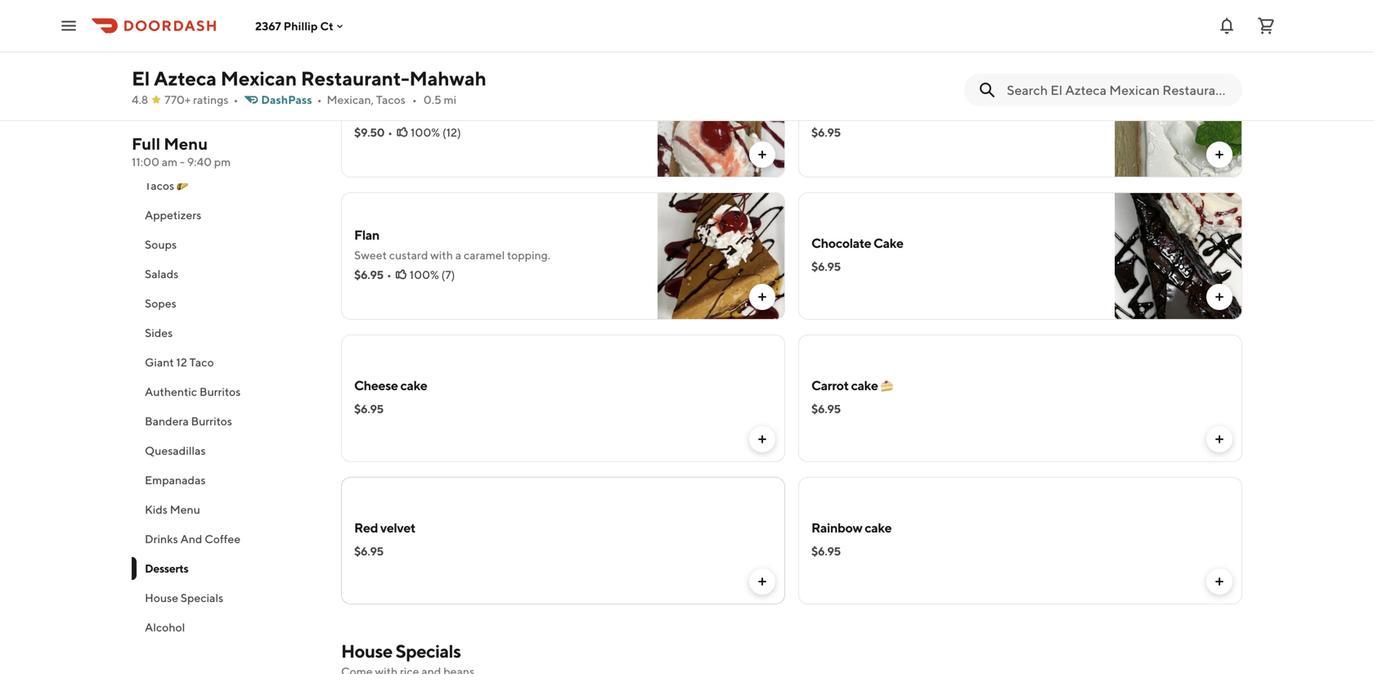 Task type: locate. For each thing, give the bounding box(es) containing it.
desserts right ct
[[341, 14, 410, 35]]

phillip
[[284, 19, 318, 33]]

sopes
[[145, 297, 176, 310]]

cream.
[[592, 106, 626, 119]]

with left a
[[431, 248, 453, 262]]

authentic
[[145, 385, 197, 398]]

100% left (12)
[[411, 126, 440, 139]]

$6.95 down pastel
[[812, 126, 841, 139]]

de
[[846, 106, 859, 119]]

mi
[[444, 93, 457, 106]]

0 vertical spatial caramel
[[411, 106, 452, 119]]

drinks
[[145, 532, 178, 546]]

cake
[[400, 378, 427, 393], [851, 378, 878, 393], [865, 520, 892, 536]]

tres
[[862, 106, 881, 119]]

caramel up '100% (12)' on the left of page
[[411, 106, 452, 119]]

cake for cheese
[[400, 378, 427, 393]]

authentic burritos button
[[132, 377, 322, 407]]

add item to cart image
[[756, 290, 769, 304], [1213, 290, 1226, 304], [1213, 433, 1226, 446], [756, 575, 769, 588]]

$6.95 down chocolate
[[812, 260, 841, 273]]

0 horizontal spatial with
[[386, 106, 409, 119]]

2 horizontal spatial with
[[549, 106, 572, 119]]

tacos up the $9.50 •
[[376, 93, 406, 106]]

1 horizontal spatial desserts
[[341, 14, 410, 35]]

caramel inside flan sweet custard with a caramel topping.
[[464, 248, 505, 262]]

desserts down drinks
[[145, 562, 189, 575]]

flan image
[[658, 192, 785, 320]]

9:40
[[187, 155, 212, 169]]

• down el azteca mexican restaurant-mahwah
[[317, 93, 322, 106]]

0 vertical spatial house specials
[[145, 591, 223, 605]]

0 vertical spatial burritos
[[200, 385, 241, 398]]

red
[[354, 520, 378, 536]]

bandera burritos
[[145, 414, 232, 428]]

restaurant-
[[301, 67, 409, 90]]

with left ice
[[549, 106, 572, 119]]

cake right cheese
[[400, 378, 427, 393]]

• down sweet
[[387, 268, 392, 281]]

$6.95 down rainbow on the bottom
[[812, 545, 841, 558]]

1 vertical spatial menu
[[170, 503, 200, 516]]

1 vertical spatial house specials
[[341, 641, 461, 662]]

$6.95 for carrot cake 🍰
[[812, 402, 841, 416]]

notification bell image
[[1217, 16, 1237, 36]]

0 vertical spatial house
[[145, 591, 178, 605]]

1 horizontal spatial tacos
[[376, 93, 406, 106]]

0 vertical spatial specials
[[181, 591, 223, 605]]

0 horizontal spatial house
[[145, 591, 178, 605]]

burritos down 'authentic burritos' button
[[191, 414, 232, 428]]

1 horizontal spatial house
[[341, 641, 393, 662]]

•
[[233, 93, 238, 106], [317, 93, 322, 106], [412, 93, 417, 106], [388, 126, 393, 139], [387, 268, 392, 281]]

• for $6.95 •
[[387, 268, 392, 281]]

menu inside button
[[170, 503, 200, 516]]

authentic burritos
[[145, 385, 241, 398]]

cake right rainbow on the bottom
[[865, 520, 892, 536]]

0.5
[[424, 93, 442, 106]]

sweet
[[354, 248, 387, 262]]

topping.
[[507, 248, 551, 262]]

• right $9.50
[[388, 126, 393, 139]]

2367 phillip ct button
[[255, 19, 347, 33]]

$6.95 down sweet
[[354, 268, 384, 281]]

kids menu button
[[132, 495, 322, 524]]

alcohol
[[145, 621, 185, 634]]

flan
[[354, 227, 380, 243]]

1 horizontal spatial caramel
[[464, 248, 505, 262]]

and
[[487, 106, 507, 119]]

flan sweet custard with a caramel topping.
[[354, 227, 551, 262]]

el
[[132, 67, 150, 90]]

• for $9.50 •
[[388, 126, 393, 139]]

burritos down giant 12 taco button
[[200, 385, 241, 398]]

giant 12 taco
[[145, 356, 214, 369]]

menu
[[164, 134, 208, 153], [170, 503, 200, 516]]

1 horizontal spatial with
[[431, 248, 453, 262]]

full menu 11:00 am - 9:40 pm
[[132, 134, 231, 169]]

salads button
[[132, 259, 322, 289]]

churros
[[354, 85, 401, 100]]

filled
[[354, 106, 384, 119]]

azteca
[[154, 67, 217, 90]]

with
[[386, 106, 409, 119], [549, 106, 572, 119], [431, 248, 453, 262]]

ice
[[574, 106, 589, 119]]

1 vertical spatial house
[[341, 641, 393, 662]]

appetizers
[[145, 208, 201, 222]]

empanadas
[[145, 473, 206, 487]]

0 horizontal spatial tacos
[[145, 179, 174, 192]]

1 vertical spatial desserts
[[145, 562, 189, 575]]

pastel
[[812, 106, 844, 119]]

specials inside house specials button
[[181, 591, 223, 605]]

dashpass
[[261, 93, 312, 106]]

0 vertical spatial menu
[[164, 134, 208, 153]]

red velvet
[[354, 520, 416, 536]]

$6.95 down cheese
[[354, 402, 384, 416]]

0 horizontal spatial specials
[[181, 591, 223, 605]]

0 horizontal spatial caramel
[[411, 106, 452, 119]]

100% left (7)
[[410, 268, 439, 281]]

quesadillas
[[145, 444, 206, 457]]

1 vertical spatial tacos
[[145, 179, 174, 192]]

soups button
[[132, 230, 322, 259]]

$6.95 down red at the bottom of page
[[354, 545, 384, 558]]

4.8
[[132, 93, 148, 106]]

1 vertical spatial specials
[[396, 641, 461, 662]]

and
[[180, 532, 202, 546]]

cheese
[[354, 378, 398, 393]]

$6.95
[[812, 126, 841, 139], [812, 260, 841, 273], [354, 268, 384, 281], [354, 402, 384, 416], [812, 402, 841, 416], [354, 545, 384, 558], [812, 545, 841, 558]]

burritos
[[200, 385, 241, 398], [191, 414, 232, 428]]

100%
[[411, 126, 440, 139], [410, 268, 439, 281]]

(12)
[[443, 126, 461, 139]]

0 horizontal spatial desserts
[[145, 562, 189, 575]]

house
[[145, 591, 178, 605], [341, 641, 393, 662]]

3-milk cake image
[[1115, 50, 1243, 178]]

menu inside the full menu 11:00 am - 9:40 pm
[[164, 134, 208, 153]]

menu right kids
[[170, 503, 200, 516]]

add item to cart image
[[756, 148, 769, 161], [1213, 148, 1226, 161], [756, 433, 769, 446], [1213, 575, 1226, 588]]

sopes button
[[132, 289, 322, 318]]

1 vertical spatial 100%
[[410, 268, 439, 281]]

• left 0.5
[[412, 93, 417, 106]]

1 horizontal spatial specials
[[396, 641, 461, 662]]

caramel right a
[[464, 248, 505, 262]]

0 vertical spatial tacos
[[376, 93, 406, 106]]

chocolate cake
[[812, 235, 904, 251]]

with right filled
[[386, 106, 409, 119]]

cake left 🍰
[[851, 378, 878, 393]]

burritos for bandera burritos
[[191, 414, 232, 428]]

0 horizontal spatial house specials
[[145, 591, 223, 605]]

caramel inside churros filled with caramel sauce and topped with ice cream.
[[411, 106, 452, 119]]

tacos left 🌮
[[145, 179, 174, 192]]

ct
[[320, 19, 334, 33]]

burritos for authentic burritos
[[200, 385, 241, 398]]

1 vertical spatial burritos
[[191, 414, 232, 428]]

0 vertical spatial 100%
[[411, 126, 440, 139]]

chocolate cake image
[[1115, 192, 1243, 320]]

desserts
[[341, 14, 410, 35], [145, 562, 189, 575]]

cake for carrot
[[851, 378, 878, 393]]

1 vertical spatial caramel
[[464, 248, 505, 262]]

churros image
[[658, 50, 785, 178]]

taco
[[189, 356, 214, 369]]

$6.95 down carrot
[[812, 402, 841, 416]]

menu up - on the top of the page
[[164, 134, 208, 153]]



Task type: describe. For each thing, give the bounding box(es) containing it.
full
[[132, 134, 160, 153]]

$6.95 for red velvet
[[354, 545, 384, 558]]

770+ ratings •
[[165, 93, 238, 106]]

rainbow cake
[[812, 520, 892, 536]]

bandera burritos button
[[132, 407, 322, 436]]

$6.95 for rainbow cake
[[812, 545, 841, 558]]

mexican
[[221, 67, 297, 90]]

drinks and coffee button
[[132, 524, 322, 554]]

house specials button
[[132, 583, 322, 613]]

bandera
[[145, 414, 189, 428]]

giant
[[145, 356, 174, 369]]

-
[[180, 155, 185, 169]]

$6.95 inside pastel de tres leches. $6.95
[[812, 126, 841, 139]]

$9.50 •
[[354, 126, 393, 139]]

tacos 🌮
[[145, 179, 188, 192]]

• right the ratings
[[233, 93, 238, 106]]

soups
[[145, 238, 177, 251]]

🍰
[[881, 378, 893, 393]]

carrot cake 🍰
[[812, 378, 893, 393]]

11:00
[[132, 155, 159, 169]]

quesadillas button
[[132, 436, 322, 466]]

tacos 🌮 button
[[132, 171, 322, 200]]

topped
[[509, 106, 547, 119]]

0 vertical spatial desserts
[[341, 14, 410, 35]]

100% (12)
[[411, 126, 461, 139]]

kids menu
[[145, 503, 200, 516]]

$9.50
[[354, 126, 385, 139]]

ratings
[[193, 93, 229, 106]]

menu for kids
[[170, 503, 200, 516]]

cake for rainbow
[[865, 520, 892, 536]]

🌮
[[177, 179, 188, 192]]

house specials inside button
[[145, 591, 223, 605]]

custard
[[389, 248, 428, 262]]

mahwah
[[409, 67, 487, 90]]

chocolate
[[812, 235, 871, 251]]

am
[[162, 155, 178, 169]]

el azteca mexican restaurant-mahwah
[[132, 67, 487, 90]]

rainbow
[[812, 520, 863, 536]]

leches.
[[884, 106, 920, 119]]

cheese cake
[[354, 378, 427, 393]]

(7)
[[441, 268, 455, 281]]

100% for churros
[[411, 126, 440, 139]]

open menu image
[[59, 16, 79, 36]]

$6.95 for cheese cake
[[354, 402, 384, 416]]

2367 phillip ct
[[255, 19, 334, 33]]

a
[[455, 248, 462, 262]]

with inside flan sweet custard with a caramel topping.
[[431, 248, 453, 262]]

0 items, open order cart image
[[1257, 16, 1276, 36]]

sauce
[[455, 106, 485, 119]]

$6.95 •
[[354, 268, 392, 281]]

empanadas button
[[132, 466, 322, 495]]

sides
[[145, 326, 173, 340]]

giant 12 taco button
[[132, 348, 322, 377]]

menu for full
[[164, 134, 208, 153]]

appetizers button
[[132, 200, 322, 230]]

12
[[176, 356, 187, 369]]

mexican, tacos • 0.5 mi
[[327, 93, 457, 106]]

house inside button
[[145, 591, 178, 605]]

tacos inside button
[[145, 179, 174, 192]]

sides button
[[132, 318, 322, 348]]

churros filled with caramel sauce and topped with ice cream.
[[354, 85, 626, 119]]

pastel de tres leches. $6.95
[[812, 106, 920, 139]]

pm
[[214, 155, 231, 169]]

cake
[[874, 235, 904, 251]]

100% (7)
[[410, 268, 455, 281]]

770+
[[165, 93, 191, 106]]

1 horizontal spatial house specials
[[341, 641, 461, 662]]

salads
[[145, 267, 179, 281]]

alcohol button
[[132, 613, 322, 642]]

100% for flan
[[410, 268, 439, 281]]

Item Search search field
[[1007, 81, 1230, 99]]

$6.95 for chocolate cake
[[812, 260, 841, 273]]

dashpass •
[[261, 93, 322, 106]]

2367
[[255, 19, 281, 33]]

• for dashpass •
[[317, 93, 322, 106]]

mexican,
[[327, 93, 374, 106]]

velvet
[[380, 520, 416, 536]]

coffee
[[205, 532, 241, 546]]

drinks and coffee
[[145, 532, 241, 546]]



Task type: vqa. For each thing, say whether or not it's contained in the screenshot.
the bottom Tacos
yes



